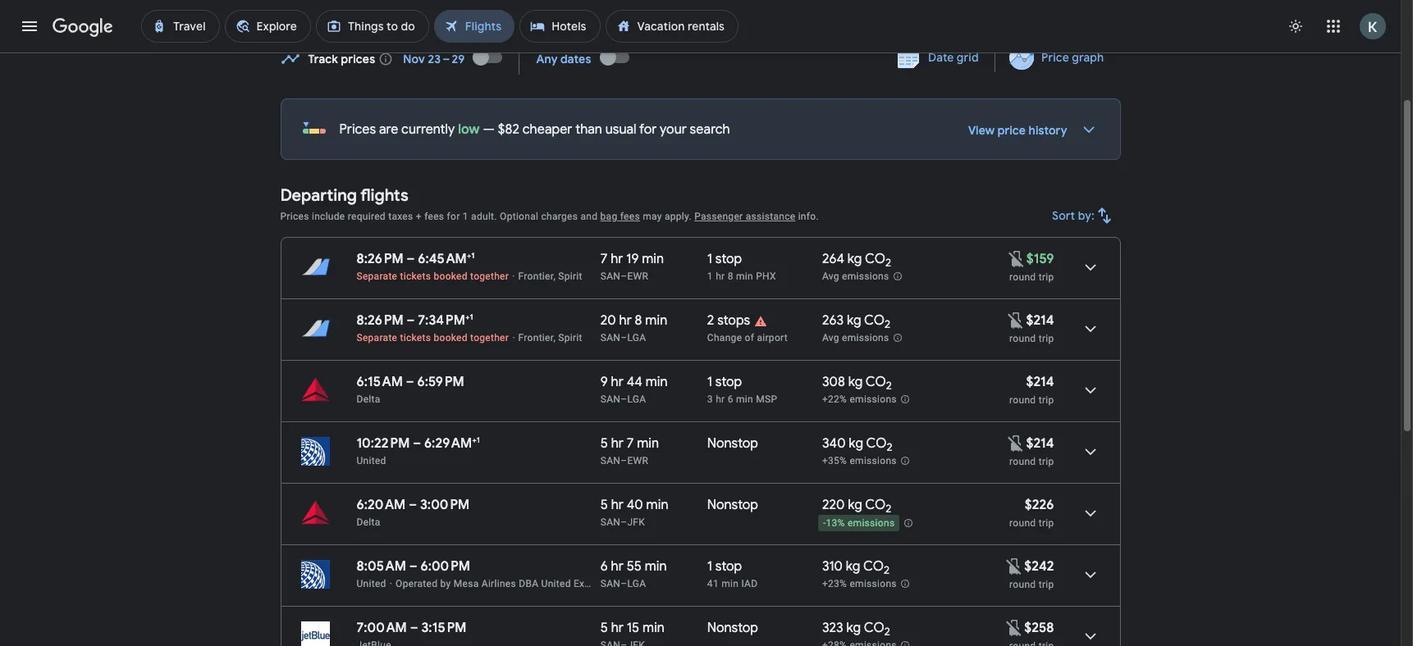 Task type: locate. For each thing, give the bounding box(es) containing it.
lga for 8
[[627, 332, 646, 344]]

leaves san diego international airport at 10:22 pm on thursday, november 23 and arrives at newark liberty international airport at 6:29 am on friday, november 24. element
[[357, 435, 480, 452]]

2 nonstop from the top
[[707, 497, 758, 514]]

min inside 6 hr 55 min san – lga
[[645, 559, 667, 575]]

prices
[[339, 121, 376, 138], [280, 211, 309, 222]]

nonstop for 5 hr 7 min
[[707, 436, 758, 452]]

258 US dollars text field
[[1024, 620, 1054, 637]]

1 vertical spatial this price for this flight doesn't include overhead bin access. if you need a carry-on bag, use the bags filter to update prices. image
[[1007, 434, 1026, 453]]

1 round trip from the top
[[1010, 272, 1054, 283]]

1 vertical spatial frontier, spirit
[[518, 332, 583, 344]]

hr left the 19
[[611, 251, 623, 268]]

nonstop down 3
[[707, 436, 758, 452]]

$226 round trip
[[1010, 497, 1054, 529]]

10:22 pm
[[357, 436, 410, 452]]

1 stop flight. element up 41
[[707, 559, 742, 578]]

1 vertical spatial stop
[[716, 374, 742, 391]]

san left jfk
[[601, 517, 621, 529]]

0 vertical spatial spirit
[[558, 271, 583, 282]]

1 booked from the top
[[434, 271, 468, 282]]

phx
[[756, 271, 776, 282]]

hr inside 1 stop 1 hr 8 min phx
[[716, 271, 725, 282]]

this price for this flight doesn't include overhead bin access. if you need a carry-on bag, use the bags filter to update prices. image down $214 round trip on the bottom right
[[1007, 434, 1026, 453]]

2 for 264
[[886, 256, 891, 270]]

flight details. leaves san diego international airport at 7:00 am on thursday, november 23 and arrives at john f. kennedy international airport at 3:15 pm on thursday, november 23. image
[[1071, 617, 1110, 647]]

tickets down 8:26 pm – 6:45 am + 1
[[400, 271, 431, 282]]

1 vertical spatial for
[[447, 211, 460, 222]]

2 vertical spatial stop
[[716, 559, 742, 575]]

– inside 8:26 pm – 6:45 am + 1
[[407, 251, 415, 268]]

hr left 55
[[611, 559, 624, 575]]

2 inside the 263 kg co 2
[[885, 318, 891, 332]]

1 vertical spatial this price for this flight doesn't include overhead bin access. if you need a carry-on bag, use the bags filter to update prices. image
[[1005, 557, 1024, 577]]

0 vertical spatial together
[[470, 271, 509, 282]]

2 5 from the top
[[601, 497, 608, 514]]

separate down departure time: 8:26 pm. text box
[[357, 271, 397, 282]]

2 trip from the top
[[1039, 333, 1054, 345]]

flight details. leaves san diego international airport at 8:26 pm on thursday, november 23 and arrives at laguardia airport at 7:34 pm on friday, november 24. image
[[1071, 309, 1110, 349]]

310 kg co 2
[[822, 559, 890, 578]]

1 vertical spatial nonstop flight. element
[[707, 497, 758, 516]]

stop up 41
[[716, 559, 742, 575]]

3 nonstop from the top
[[707, 620, 758, 637]]

 image
[[390, 579, 392, 590]]

1 stop from the top
[[716, 251, 742, 268]]

may
[[643, 211, 662, 222]]

min inside 20 hr 8 min san – lga
[[645, 313, 667, 329]]

this price for this flight doesn't include overhead bin access. if you need a carry-on bag, use the bags filter to update prices. image up $214 text field
[[1007, 249, 1027, 269]]

trip down $159
[[1039, 272, 1054, 283]]

total duration 5 hr 15 min. element
[[601, 620, 707, 639]]

layover (1 of 2) is a 7 hr 12 min overnight layover at phoenix sky harbor international airport in phoenix. layover (2 of 2) is a 6 hr 1 min layover in chicago. transfer here from chicago midway international airport to o'hare international airport. element
[[707, 332, 814, 345]]

lga for 44
[[627, 394, 646, 405]]

2 together from the top
[[470, 332, 509, 344]]

6:00 pm
[[421, 559, 470, 575]]

1 separate tickets booked together from the top
[[357, 271, 509, 282]]

$214
[[1026, 313, 1054, 329], [1026, 374, 1054, 391], [1026, 436, 1054, 452]]

low
[[458, 121, 480, 138]]

united down the 10:22 pm
[[357, 456, 386, 467]]

1 $214 from the top
[[1026, 313, 1054, 329]]

1 up 3
[[707, 374, 712, 391]]

4 round trip from the top
[[1010, 579, 1054, 591]]

8:26 pm left 7:34 pm
[[357, 313, 404, 329]]

1 up 41
[[707, 559, 712, 575]]

0 vertical spatial separate
[[357, 271, 397, 282]]

2 inside 323 kg co 2
[[885, 626, 890, 640]]

1 vertical spatial prices
[[280, 211, 309, 222]]

0 vertical spatial booked
[[434, 271, 468, 282]]

trip down $214 text field
[[1039, 333, 1054, 345]]

co right 263
[[864, 313, 885, 329]]

co for 220
[[865, 497, 886, 514]]

2 fees from the left
[[620, 211, 640, 222]]

– up operated
[[409, 559, 417, 575]]

None search field
[[280, 0, 1121, 30]]

lga down 55
[[627, 579, 646, 590]]

round trip
[[1010, 272, 1054, 283], [1010, 333, 1054, 345], [1010, 456, 1054, 468], [1010, 579, 1054, 591]]

0 vertical spatial nonstop flight. element
[[707, 436, 758, 455]]

avg emissions for 264
[[822, 271, 889, 282]]

0 vertical spatial delta
[[357, 394, 380, 405]]

kg up +35% emissions
[[849, 436, 863, 452]]

lga down total duration 20 hr 8 min. element
[[627, 332, 646, 344]]

2 frontier, spirit from the top
[[518, 332, 583, 344]]

– inside 9 hr 44 min san – lga
[[621, 394, 627, 405]]

1 vertical spatial 6
[[601, 559, 608, 575]]

learn more about tracked prices image
[[379, 51, 393, 66]]

total duration 20 hr 8 min. element
[[601, 313, 707, 332]]

6 inside 6 hr 55 min san – lga
[[601, 559, 608, 575]]

0 vertical spatial for
[[639, 121, 657, 138]]

3 trip from the top
[[1039, 395, 1054, 406]]

7 down 9 hr 44 min san – lga
[[627, 436, 634, 452]]

1 round from the top
[[1010, 272, 1036, 283]]

5 inside 5 hr 40 min san – jfk
[[601, 497, 608, 514]]

1 lga from the top
[[627, 332, 646, 344]]

1 5 from the top
[[601, 436, 608, 452]]

2 vertical spatial lga
[[627, 579, 646, 590]]

currently
[[401, 121, 455, 138]]

– inside "7 hr 19 min san – ewr"
[[621, 271, 627, 282]]

0 vertical spatial avg emissions
[[822, 271, 889, 282]]

+ inside 10:22 pm – 6:29 am + 1
[[472, 435, 477, 446]]

co up +22% emissions
[[866, 374, 886, 391]]

1 horizontal spatial fees
[[620, 211, 640, 222]]

2 right 323
[[885, 626, 890, 640]]

prices
[[341, 51, 375, 66]]

6 trip from the top
[[1039, 579, 1054, 591]]

214 US dollars text field
[[1026, 313, 1054, 329]]

2 stops flight. element
[[707, 313, 750, 332]]

1 vertical spatial ewr
[[627, 456, 649, 467]]

separate tickets booked together. this trip includes tickets from multiple airlines. missed connections may be protected by kiwi.com.. element for 6:45 am
[[357, 271, 509, 282]]

0 horizontal spatial 7
[[601, 251, 608, 268]]

2 $214 from the top
[[1026, 374, 1054, 391]]

emissions down 340 kg co 2
[[850, 456, 897, 467]]

together
[[470, 271, 509, 282], [470, 332, 509, 344]]

40
[[627, 497, 643, 514]]

booked
[[434, 271, 468, 282], [434, 332, 468, 344]]

lga for 55
[[627, 579, 646, 590]]

0 vertical spatial prices
[[339, 121, 376, 138]]

0 vertical spatial tickets
[[400, 271, 431, 282]]

avg emissions down the 263 kg co 2
[[822, 333, 889, 344]]

2 vertical spatial this price for this flight doesn't include overhead bin access. if you need a carry-on bag, use the bags filter to update prices. image
[[1005, 618, 1024, 638]]

min left phx
[[736, 271, 753, 282]]

optional
[[500, 211, 539, 222]]

8 right 20
[[635, 313, 642, 329]]

– down "44"
[[621, 394, 627, 405]]

1 inside the 1 stop 3 hr 6 min msp
[[707, 374, 712, 391]]

this price for this flight doesn't include overhead bin access. if you need a carry-on bag, use the bags filter to update prices. image for $242
[[1005, 557, 1024, 577]]

co inside 220 kg co 2
[[865, 497, 886, 514]]

tickets
[[400, 271, 431, 282], [400, 332, 431, 344]]

emissions down 264 kg co 2
[[842, 271, 889, 282]]

stop
[[716, 251, 742, 268], [716, 374, 742, 391], [716, 559, 742, 575]]

4 trip from the top
[[1039, 456, 1054, 468]]

– down 55
[[621, 579, 627, 590]]

3 $214 from the top
[[1026, 436, 1054, 452]]

8 inside 1 stop 1 hr 8 min phx
[[728, 271, 734, 282]]

san inside 6 hr 55 min san – lga
[[601, 579, 621, 590]]

flight details. leaves san diego international airport at 8:05 am on thursday, november 23 and arrives at laguardia airport at 6:00 pm on thursday, november 23. image
[[1071, 556, 1110, 595]]

delta inside 6:20 am – 3:00 pm delta
[[357, 517, 380, 529]]

co inside 340 kg co 2
[[866, 436, 887, 452]]

avg for 264
[[822, 271, 839, 282]]

san inside 20 hr 8 min san – lga
[[601, 332, 621, 344]]

0 vertical spatial avg
[[822, 271, 839, 282]]

8 left phx
[[728, 271, 734, 282]]

2 frontier, from the top
[[518, 332, 556, 344]]

2 tickets from the top
[[400, 332, 431, 344]]

4 san from the top
[[601, 456, 621, 467]]

$214 for 340
[[1026, 436, 1054, 452]]

2 up change
[[707, 313, 714, 329]]

7 left the 19
[[601, 251, 608, 268]]

242 US dollars text field
[[1024, 559, 1054, 575]]

kg inside 340 kg co 2
[[849, 436, 863, 452]]

change
[[707, 332, 742, 344]]

san for 9 hr 44 min
[[601, 394, 621, 405]]

1 frontier, from the top
[[518, 271, 556, 282]]

min right 55
[[645, 559, 667, 575]]

together for 6:45 am
[[470, 271, 509, 282]]

stop inside the 1 stop 3 hr 6 min msp
[[716, 374, 742, 391]]

3 stop from the top
[[716, 559, 742, 575]]

stop inside "1 stop 41 min iad"
[[716, 559, 742, 575]]

san inside 5 hr 7 min san – ewr
[[601, 456, 621, 467]]

min inside 5 hr 40 min san – jfk
[[646, 497, 668, 514]]

2 vertical spatial nonstop
[[707, 620, 758, 637]]

1 vertical spatial tickets
[[400, 332, 431, 344]]

1 vertical spatial delta
[[357, 517, 380, 529]]

5 san from the top
[[601, 517, 621, 529]]

san inside 9 hr 44 min san – lga
[[601, 394, 621, 405]]

2 delta from the top
[[357, 517, 380, 529]]

hr inside the 1 stop 3 hr 6 min msp
[[716, 394, 725, 405]]

19
[[626, 251, 639, 268]]

min
[[642, 251, 664, 268], [736, 271, 753, 282], [645, 313, 667, 329], [646, 374, 668, 391], [736, 394, 753, 405], [637, 436, 659, 452], [646, 497, 668, 514], [645, 559, 667, 575], [722, 579, 739, 590], [643, 620, 665, 637]]

1 vertical spatial 5
[[601, 497, 608, 514]]

9 hr 44 min san – lga
[[601, 374, 668, 405]]

Arrival time: 3:00 PM. text field
[[420, 497, 470, 514]]

emissions for 340
[[850, 456, 897, 467]]

round down 242 us dollars text box
[[1010, 579, 1036, 591]]

7 inside 5 hr 7 min san – ewr
[[627, 436, 634, 452]]

co inside 310 kg co 2
[[863, 559, 884, 575]]

1 frontier, spirit from the top
[[518, 271, 583, 282]]

1 vertical spatial nonstop
[[707, 497, 758, 514]]

fees right taxes
[[424, 211, 444, 222]]

1 horizontal spatial 7
[[627, 436, 634, 452]]

6:20 am
[[357, 497, 406, 514]]

1 right 7:34 pm
[[470, 312, 473, 323]]

1 vertical spatial avg
[[822, 333, 839, 344]]

3 round from the top
[[1010, 395, 1036, 406]]

+ inside 8:26 pm – 6:45 am + 1
[[467, 250, 471, 261]]

1 san from the top
[[601, 271, 621, 282]]

spirit
[[558, 271, 583, 282], [558, 332, 583, 344]]

nonstop up "1 stop 41 min iad"
[[707, 497, 758, 514]]

kg inside 310 kg co 2
[[846, 559, 861, 575]]

2 this price for this flight doesn't include overhead bin access. if you need a carry-on bag, use the bags filter to update prices. image from the top
[[1007, 434, 1026, 453]]

1 vertical spatial frontier,
[[518, 332, 556, 344]]

3 san from the top
[[601, 394, 621, 405]]

0 horizontal spatial for
[[447, 211, 460, 222]]

5 round from the top
[[1010, 518, 1036, 529]]

+ inside 8:26 pm – 7:34 pm + 1
[[465, 312, 470, 323]]

stop for 9 hr 44 min
[[716, 374, 742, 391]]

nonstop for 5 hr 40 min
[[707, 497, 758, 514]]

– inside 6:15 am – 6:59 pm delta
[[406, 374, 414, 391]]

united
[[357, 456, 386, 467], [357, 579, 386, 590], [541, 579, 571, 590]]

2 vertical spatial 5
[[601, 620, 608, 637]]

3 5 from the top
[[601, 620, 608, 637]]

hr inside 6 hr 55 min san – lga
[[611, 559, 624, 575]]

2 inside '308 kg co 2'
[[886, 379, 892, 393]]

1 together from the top
[[470, 271, 509, 282]]

2 nonstop flight. element from the top
[[707, 497, 758, 516]]

charges
[[541, 211, 578, 222]]

separate tickets booked together
[[357, 271, 509, 282], [357, 332, 509, 344]]

8:26 pm down required
[[357, 251, 404, 268]]

kg right 323
[[847, 620, 861, 637]]

co for 323
[[864, 620, 885, 637]]

2 spirit from the top
[[558, 332, 583, 344]]

7:00 am
[[357, 620, 407, 637]]

– right 8:26 pm text box
[[407, 313, 415, 329]]

ewr inside 5 hr 7 min san – ewr
[[627, 456, 649, 467]]

1 separate from the top
[[357, 271, 397, 282]]

323 kg co 2
[[822, 620, 890, 640]]

co up +35% emissions
[[866, 436, 887, 452]]

date grid button
[[885, 43, 992, 72]]

263
[[822, 313, 844, 329]]

san down 20
[[601, 332, 621, 344]]

kg right 264
[[848, 251, 862, 268]]

total duration 5 hr 40 min. element
[[601, 497, 707, 516]]

total duration 6 hr 55 min. element
[[601, 559, 707, 578]]

2 avg emissions from the top
[[822, 333, 889, 344]]

1 nonstop from the top
[[707, 436, 758, 452]]

stop up layover (1 of 1) is a 1 hr 8 min layover at phoenix sky harbor international airport in phoenix. element
[[716, 251, 742, 268]]

0 vertical spatial lga
[[627, 332, 646, 344]]

separate for 7:34 pm
[[357, 332, 397, 344]]

san for 20 hr 8 min
[[601, 332, 621, 344]]

co right 264
[[865, 251, 886, 268]]

stop up layover (1 of 1) is a 3 hr 6 min layover at minneapolis–saint paul international airport in minneapolis. element
[[716, 374, 742, 391]]

1 vertical spatial 1 stop flight. element
[[707, 374, 742, 393]]

kg for 220
[[848, 497, 862, 514]]

hr right 9
[[611, 374, 624, 391]]

2 round from the top
[[1010, 333, 1036, 345]]

hr for 6 hr 55 min
[[611, 559, 624, 575]]

assistance
[[746, 211, 796, 222]]

–
[[407, 251, 415, 268], [621, 271, 627, 282], [407, 313, 415, 329], [621, 332, 627, 344], [406, 374, 414, 391], [621, 394, 627, 405], [413, 436, 421, 452], [621, 456, 627, 467], [409, 497, 417, 514], [621, 517, 627, 529], [409, 559, 417, 575], [621, 579, 627, 590], [410, 620, 418, 637]]

any
[[536, 51, 558, 66]]

2 up +35% emissions
[[887, 441, 893, 455]]

3:15 pm
[[421, 620, 467, 637]]

214 US dollars text field
[[1026, 374, 1054, 391]]

2 separate from the top
[[357, 332, 397, 344]]

trip inside $214 round trip
[[1039, 395, 1054, 406]]

1 vertical spatial separate tickets booked together. this trip includes tickets from multiple airlines. missed connections may be protected by kiwi.com.. element
[[357, 332, 509, 344]]

Arrival time: 6:29 AM on  Friday, November 24. text field
[[424, 435, 480, 452]]

this price for this flight doesn't include overhead bin access. if you need a carry-on bag, use the bags filter to update prices. image
[[1007, 249, 1027, 269], [1005, 557, 1024, 577], [1005, 618, 1024, 638]]

ewr inside "7 hr 19 min san – ewr"
[[627, 271, 649, 282]]

0 vertical spatial this price for this flight doesn't include overhead bin access. if you need a carry-on bag, use the bags filter to update prices. image
[[1007, 249, 1027, 269]]

min for 20 hr 8 min
[[645, 313, 667, 329]]

1 this price for this flight doesn't include overhead bin access. if you need a carry-on bag, use the bags filter to update prices. image from the top
[[1007, 311, 1026, 330]]

cheaper
[[523, 121, 572, 138]]

min inside 1 stop 1 hr 8 min phx
[[736, 271, 753, 282]]

1 8:26 pm from the top
[[357, 251, 404, 268]]

min inside 9 hr 44 min san – lga
[[646, 374, 668, 391]]

round trip down $214 text field
[[1010, 333, 1054, 345]]

and
[[581, 211, 598, 222]]

2 inside 264 kg co 2
[[886, 256, 891, 270]]

price graph button
[[999, 43, 1117, 72]]

trip for 264
[[1039, 272, 1054, 283]]

1 fees from the left
[[424, 211, 444, 222]]

san inside 5 hr 40 min san – jfk
[[601, 517, 621, 529]]

1 nonstop flight. element from the top
[[707, 436, 758, 455]]

5 inside 5 hr 7 min san – ewr
[[601, 436, 608, 452]]

avg emissions down 264 kg co 2
[[822, 271, 889, 282]]

co inside the 263 kg co 2
[[864, 313, 885, 329]]

this price for this flight doesn't include overhead bin access. if you need a carry-on bag, use the bags filter to update prices. image for $159
[[1007, 249, 1027, 269]]

$214 left flight details. leaves san diego international airport at 10:22 pm on thursday, november 23 and arrives at newark liberty international airport at 6:29 am on friday, november 24. icon
[[1026, 436, 1054, 452]]

1 vertical spatial $214
[[1026, 374, 1054, 391]]

Arrival time: 7:34 PM on  Friday, November 24. text field
[[418, 312, 473, 329]]

separate tickets booked together for 6:45 am
[[357, 271, 509, 282]]

hr inside 5 hr 40 min san – jfk
[[611, 497, 624, 514]]

min left msp
[[736, 394, 753, 405]]

0 vertical spatial stop
[[716, 251, 742, 268]]

1 vertical spatial 7
[[627, 436, 634, 452]]

Departure time: 8:26 PM. text field
[[357, 251, 404, 268]]

nonstop flight. element
[[707, 436, 758, 455], [707, 497, 758, 516], [707, 620, 758, 639]]

hr inside 9 hr 44 min san – lga
[[611, 374, 624, 391]]

usual
[[606, 121, 636, 138]]

layover (1 of 1) is a 3 hr 6 min layover at minneapolis–saint paul international airport in minneapolis. element
[[707, 393, 814, 406]]

min for 5 hr 7 min
[[637, 436, 659, 452]]

kg right 263
[[847, 313, 861, 329]]

2 1 stop flight. element from the top
[[707, 374, 742, 393]]

delta down departure time: 6:15 am. text box
[[357, 394, 380, 405]]

separate tickets booked together for 7:34 pm
[[357, 332, 509, 344]]

lga inside 9 hr 44 min san – lga
[[627, 394, 646, 405]]

1 1 stop flight. element from the top
[[707, 251, 742, 270]]

1 stop flight. element
[[707, 251, 742, 270], [707, 374, 742, 393], [707, 559, 742, 578]]

2 inside 220 kg co 2
[[886, 502, 892, 516]]

– down the 19
[[621, 271, 627, 282]]

220 kg co 2
[[822, 497, 892, 516]]

1 vertical spatial booked
[[434, 332, 468, 344]]

0 horizontal spatial fees
[[424, 211, 444, 222]]

0 vertical spatial separate tickets booked together. this trip includes tickets from multiple airlines. missed connections may be protected by kiwi.com.. element
[[357, 271, 509, 282]]

3 lga from the top
[[627, 579, 646, 590]]

8:26 pm
[[357, 251, 404, 268], [357, 313, 404, 329]]

2 vertical spatial 1 stop flight. element
[[707, 559, 742, 578]]

1 vertical spatial spirit
[[558, 332, 583, 344]]

2 8:26 pm from the top
[[357, 313, 404, 329]]

Departure time: 8:26 PM. text field
[[357, 313, 404, 329]]

this price for this flight doesn't include overhead bin access. if you need a carry-on bag, use the bags filter to update prices. image down 242 us dollars text box
[[1005, 618, 1024, 638]]

3 nonstop flight. element from the top
[[707, 620, 758, 639]]

ewr down the total duration 5 hr 7 min. element
[[627, 456, 649, 467]]

0 horizontal spatial 8
[[635, 313, 642, 329]]

min right '40'
[[646, 497, 668, 514]]

1 horizontal spatial for
[[639, 121, 657, 138]]

1 spirit from the top
[[558, 271, 583, 282]]

departing flights
[[280, 185, 408, 206]]

nov
[[403, 51, 425, 66]]

1 horizontal spatial 8
[[728, 271, 734, 282]]

$214 for 263
[[1026, 313, 1054, 329]]

6 up the express
[[601, 559, 608, 575]]

co inside '308 kg co 2'
[[866, 374, 886, 391]]

avg down 264
[[822, 271, 839, 282]]

prices left are
[[339, 121, 376, 138]]

min inside 5 hr 7 min san – ewr
[[637, 436, 659, 452]]

5 trip from the top
[[1039, 518, 1054, 529]]

hr
[[611, 251, 623, 268], [716, 271, 725, 282], [619, 313, 632, 329], [611, 374, 624, 391], [716, 394, 725, 405], [611, 436, 624, 452], [611, 497, 624, 514], [611, 559, 624, 575], [611, 620, 624, 637]]

308 kg co 2
[[822, 374, 892, 393]]

Departure time: 7:00 AM. text field
[[357, 620, 407, 637]]

0 vertical spatial 6
[[728, 394, 734, 405]]

5 hr 15 min
[[601, 620, 665, 637]]

1 avg emissions from the top
[[822, 271, 889, 282]]

6 san from the top
[[601, 579, 621, 590]]

emissions for 264
[[842, 271, 889, 282]]

stop inside 1 stop 1 hr 8 min phx
[[716, 251, 742, 268]]

0 vertical spatial 7
[[601, 251, 608, 268]]

2 separate tickets booked together. this trip includes tickets from multiple airlines. missed connections may be protected by kiwi.com.. element from the top
[[357, 332, 509, 344]]

kg inside 323 kg co 2
[[847, 620, 861, 637]]

2 ewr from the top
[[627, 456, 649, 467]]

1 delta from the top
[[357, 394, 380, 405]]

san down 9
[[601, 394, 621, 405]]

hr inside "7 hr 19 min san – ewr"
[[611, 251, 623, 268]]

Departure time: 8:05 AM. text field
[[357, 559, 406, 575]]

san down total duration 6 hr 55 min. element on the bottom
[[601, 579, 621, 590]]

co up -13% emissions
[[865, 497, 886, 514]]

hr inside 20 hr 8 min san – lga
[[619, 313, 632, 329]]

lga inside 20 hr 8 min san – lga
[[627, 332, 646, 344]]

6
[[728, 394, 734, 405], [601, 559, 608, 575]]

san up 20
[[601, 271, 621, 282]]

10:22 pm – 6:29 am + 1
[[357, 435, 480, 452]]

6:45 am
[[418, 251, 467, 268]]

0 horizontal spatial prices
[[280, 211, 309, 222]]

0 vertical spatial 5
[[601, 436, 608, 452]]

of
[[745, 332, 754, 344]]

kg for 310
[[846, 559, 861, 575]]

0 vertical spatial separate tickets booked together
[[357, 271, 509, 282]]

2 inside 310 kg co 2
[[884, 564, 890, 578]]

spirit down charges
[[558, 271, 583, 282]]

nonstop flight. element for 5 hr 15 min
[[707, 620, 758, 639]]

kg
[[848, 251, 862, 268], [847, 313, 861, 329], [848, 374, 863, 391], [849, 436, 863, 452], [848, 497, 862, 514], [846, 559, 861, 575], [847, 620, 861, 637]]

1 inside 8:26 pm – 7:34 pm + 1
[[470, 312, 473, 323]]

5 left '40'
[[601, 497, 608, 514]]

stops
[[717, 313, 750, 329]]

1 stop flight. element for 7 hr 19 min
[[707, 251, 742, 270]]

layover (1 of 1) is a 1 hr 8 min layover at phoenix sky harbor international airport in phoenix. element
[[707, 270, 814, 283]]

kg inside 220 kg co 2
[[848, 497, 862, 514]]

co inside 323 kg co 2
[[864, 620, 885, 637]]

5 down 9
[[601, 436, 608, 452]]

0 horizontal spatial 6
[[601, 559, 608, 575]]

round trip down 214 us dollars text field
[[1010, 456, 1054, 468]]

delta inside 6:15 am – 6:59 pm delta
[[357, 394, 380, 405]]

6:20 am – 3:00 pm delta
[[357, 497, 470, 529]]

+35%
[[822, 456, 847, 467]]

1 vertical spatial 8
[[635, 313, 642, 329]]

+ for 6:29 am
[[472, 435, 477, 446]]

1 horizontal spatial 6
[[728, 394, 734, 405]]

dba
[[519, 579, 539, 590]]

frontier, spirit for 7 hr 19 min
[[518, 271, 583, 282]]

kg inside the 263 kg co 2
[[847, 313, 861, 329]]

kg inside '308 kg co 2'
[[848, 374, 863, 391]]

date grid
[[928, 50, 979, 65]]

round for 340
[[1010, 456, 1036, 468]]

6 round from the top
[[1010, 579, 1036, 591]]

0 vertical spatial 1 stop flight. element
[[707, 251, 742, 270]]

leaves san diego international airport at 6:15 am on thursday, november 23 and arrives at laguardia airport at 6:59 pm on thursday, november 23. element
[[357, 374, 464, 391]]

ewr down the 19
[[627, 271, 649, 282]]

min inside "7 hr 19 min san – ewr"
[[642, 251, 664, 268]]

avg emissions
[[822, 271, 889, 282], [822, 333, 889, 344]]

co up +23% emissions
[[863, 559, 884, 575]]

– down '40'
[[621, 517, 627, 529]]

ewr for 7
[[627, 456, 649, 467]]

trip for 340
[[1039, 456, 1054, 468]]

2 stop from the top
[[716, 374, 742, 391]]

$214 left flight details. leaves san diego international airport at 8:26 pm on thursday, november 23 and arrives at laguardia airport at 7:34 pm on friday, november 24. icon
[[1026, 313, 1054, 329]]

1 separate tickets booked together. this trip includes tickets from multiple airlines. missed connections may be protected by kiwi.com.. element from the top
[[357, 271, 509, 282]]

separate tickets booked together. this trip includes tickets from multiple airlines. missed connections may be protected by kiwi.com.. element down 6:45 am
[[357, 271, 509, 282]]

8:26 pm inside 8:26 pm – 7:34 pm + 1
[[357, 313, 404, 329]]

1 stop 41 min iad
[[707, 559, 758, 590]]

1 right 6:45 am
[[471, 250, 475, 261]]

emissions down '308 kg co 2'
[[850, 394, 897, 406]]

frontier, for 20
[[518, 332, 556, 344]]

2 vertical spatial nonstop flight. element
[[707, 620, 758, 639]]

kg for 263
[[847, 313, 861, 329]]

2 round trip from the top
[[1010, 333, 1054, 345]]

0 vertical spatial frontier, spirit
[[518, 271, 583, 282]]

total duration 5 hr 7 min. element
[[601, 436, 707, 455]]

6 right 3
[[728, 394, 734, 405]]

round for 264
[[1010, 272, 1036, 283]]

kg inside 264 kg co 2
[[848, 251, 862, 268]]

1 stop 3 hr 6 min msp
[[707, 374, 777, 405]]

2 booked from the top
[[434, 332, 468, 344]]

1 ewr from the top
[[627, 271, 649, 282]]

– inside 20 hr 8 min san – lga
[[621, 332, 627, 344]]

delta for 6:20 am
[[357, 517, 380, 529]]

san for 5 hr 7 min
[[601, 456, 621, 467]]

leaves san diego international airport at 6:20 am on thursday, november 23 and arrives at john f. kennedy international airport at 3:00 pm on thursday, november 23. element
[[357, 497, 470, 514]]

340 kg co 2
[[822, 436, 893, 455]]

lga inside 6 hr 55 min san – lga
[[627, 579, 646, 590]]

this price for this flight doesn't include overhead bin access. if you need a carry-on bag, use the bags filter to update prices. image
[[1007, 311, 1026, 330], [1007, 434, 1026, 453]]

for left your
[[639, 121, 657, 138]]

+23% emissions
[[822, 579, 897, 590]]

co for 340
[[866, 436, 887, 452]]

by:
[[1078, 208, 1094, 223]]

san inside "7 hr 19 min san – ewr"
[[601, 271, 621, 282]]

trip
[[1039, 272, 1054, 283], [1039, 333, 1054, 345], [1039, 395, 1054, 406], [1039, 456, 1054, 468], [1039, 518, 1054, 529], [1039, 579, 1054, 591]]

1 avg from the top
[[822, 271, 839, 282]]

0 vertical spatial 8:26 pm
[[357, 251, 404, 268]]

1 stop flight. element up 3
[[707, 374, 742, 393]]

0 vertical spatial nonstop
[[707, 436, 758, 452]]

3 1 stop flight. element from the top
[[707, 559, 742, 578]]

1 trip from the top
[[1039, 272, 1054, 283]]

2 vertical spatial $214
[[1026, 436, 1054, 452]]

1 vertical spatial separate
[[357, 332, 397, 344]]

6:15 am – 6:59 pm delta
[[357, 374, 464, 405]]

0 vertical spatial ewr
[[627, 271, 649, 282]]

214 US dollars text field
[[1026, 436, 1054, 452]]

1 vertical spatial together
[[470, 332, 509, 344]]

prices down departing on the top
[[280, 211, 309, 222]]

round down $214 text field
[[1010, 333, 1036, 345]]

3:00 pm
[[420, 497, 470, 514]]

5 left 15
[[601, 620, 608, 637]]

1 stop flight. element down 'passenger'
[[707, 251, 742, 270]]

1 vertical spatial lga
[[627, 394, 646, 405]]

3 round trip from the top
[[1010, 456, 1054, 468]]

1 tickets from the top
[[400, 271, 431, 282]]

2 san from the top
[[601, 332, 621, 344]]

hr inside 5 hr 7 min san – ewr
[[611, 436, 624, 452]]

0 vertical spatial $214
[[1026, 313, 1054, 329]]

13%
[[826, 518, 845, 530]]

co for 264
[[865, 251, 886, 268]]

min for 6 hr 55 min
[[645, 559, 667, 575]]

1 vertical spatial 8:26 pm
[[357, 313, 404, 329]]

8:26 pm inside 8:26 pm – 6:45 am + 1
[[357, 251, 404, 268]]

0 vertical spatial this price for this flight doesn't include overhead bin access. if you need a carry-on bag, use the bags filter to update prices. image
[[1007, 311, 1026, 330]]

2 avg from the top
[[822, 333, 839, 344]]

co inside 264 kg co 2
[[865, 251, 886, 268]]

0 vertical spatial frontier,
[[518, 271, 556, 282]]

round inside $226 round trip
[[1010, 518, 1036, 529]]

kg up -13% emissions
[[848, 497, 862, 514]]

1 horizontal spatial prices
[[339, 121, 376, 138]]

ewr for 19
[[627, 271, 649, 282]]

round down 214 us dollars text field
[[1010, 456, 1036, 468]]

trip down $226
[[1039, 518, 1054, 529]]

15
[[627, 620, 640, 637]]

7
[[601, 251, 608, 268], [627, 436, 634, 452]]

– inside 10:22 pm – 6:29 am + 1
[[413, 436, 421, 452]]

1 vertical spatial separate tickets booked together
[[357, 332, 509, 344]]

separate tickets booked together. this trip includes tickets from multiple airlines. missed connections may be protected by kiwi.com.. element for 7:34 pm
[[357, 332, 509, 344]]

hr for 20 hr 8 min
[[619, 313, 632, 329]]

2 right 264
[[886, 256, 891, 270]]

5 hr 40 min san – jfk
[[601, 497, 668, 529]]

trip down 242 us dollars text box
[[1039, 579, 1054, 591]]

5 for 5 hr 40 min
[[601, 497, 608, 514]]

co for 263
[[864, 313, 885, 329]]

separate tickets booked together. this trip includes tickets from multiple airlines. missed connections may be protected by kiwi.com.. element
[[357, 271, 509, 282], [357, 332, 509, 344]]

1 right 6:29 am
[[477, 435, 480, 446]]

hr right 3
[[716, 394, 725, 405]]

2 lga from the top
[[627, 394, 646, 405]]

4 round from the top
[[1010, 456, 1036, 468]]

prices include required taxes + fees for 1 adult. optional charges and bag fees may apply. passenger assistance
[[280, 211, 796, 222]]

– down total duration 20 hr 8 min. element
[[621, 332, 627, 344]]

departing flights main content
[[280, 37, 1121, 647]]

hr left 15
[[611, 620, 624, 637]]

1 vertical spatial avg emissions
[[822, 333, 889, 344]]

co right 323
[[864, 620, 885, 637]]

2 inside 340 kg co 2
[[887, 441, 893, 455]]

round trip down 242 us dollars text box
[[1010, 579, 1054, 591]]

1 up 2 stops
[[707, 271, 713, 282]]

1 inside "1 stop 41 min iad"
[[707, 559, 712, 575]]

min inside "1 stop 41 min iad"
[[722, 579, 739, 590]]

frontier,
[[518, 271, 556, 282], [518, 332, 556, 344]]

7:00 am – 3:15 pm
[[357, 620, 467, 637]]

8 inside 20 hr 8 min san – lga
[[635, 313, 642, 329]]

2 separate tickets booked together from the top
[[357, 332, 509, 344]]

0 vertical spatial 8
[[728, 271, 734, 282]]



Task type: vqa. For each thing, say whether or not it's contained in the screenshot.
third 5 from the top
yes



Task type: describe. For each thing, give the bounding box(es) containing it.
san for 5 hr 40 min
[[601, 517, 621, 529]]

round trip for 310
[[1010, 579, 1054, 591]]

grid
[[957, 50, 979, 65]]

8:26 pm for 6:45 am
[[357, 251, 404, 268]]

20
[[601, 313, 616, 329]]

round trip for 263
[[1010, 333, 1054, 345]]

iad
[[741, 579, 758, 590]]

– inside 5 hr 7 min san – ewr
[[621, 456, 627, 467]]

trip for 263
[[1039, 333, 1054, 345]]

$214 round trip
[[1010, 374, 1054, 406]]

leaves san diego international airport at 7:00 am on thursday, november 23 and arrives at john f. kennedy international airport at 3:15 pm on thursday, november 23. element
[[357, 620, 467, 637]]

2 for 220
[[886, 502, 892, 516]]

– inside 6 hr 55 min san – lga
[[621, 579, 627, 590]]

change appearance image
[[1276, 7, 1316, 46]]

5 inside the total duration 5 hr 15 min. element
[[601, 620, 608, 637]]

this price for this flight doesn't include overhead bin access. if you need a carry-on bag, use the bags filter to update prices. image for $258
[[1005, 618, 1024, 638]]

emissions for 308
[[850, 394, 897, 406]]

prices for prices include required taxes + fees for 1 adult. optional charges and bag fees may apply. passenger assistance
[[280, 211, 309, 222]]

min inside the 1 stop 3 hr 6 min msp
[[736, 394, 753, 405]]

prices for prices are currently low — $82 cheaper than usual for your search
[[339, 121, 376, 138]]

+ for 6:45 am
[[467, 250, 471, 261]]

44
[[627, 374, 643, 391]]

booked for 7:34 pm
[[434, 332, 468, 344]]

round inside $214 round trip
[[1010, 395, 1036, 406]]

your
[[660, 121, 687, 138]]

+35% emissions
[[822, 456, 897, 467]]

264 kg co 2
[[822, 251, 891, 270]]

220
[[822, 497, 845, 514]]

united right dba
[[541, 579, 571, 590]]

leaves san diego international airport at 8:05 am on thursday, november 23 and arrives at laguardia airport at 6:00 pm on thursday, november 23. element
[[357, 559, 470, 575]]

avg emissions for 263
[[822, 333, 889, 344]]

323
[[822, 620, 844, 637]]

kg for 264
[[848, 251, 862, 268]]

min for 1 stop
[[722, 579, 739, 590]]

this price for this flight doesn't include overhead bin access. if you need a carry-on bag, use the bags filter to update prices. image for 340
[[1007, 434, 1026, 453]]

view price history
[[968, 123, 1067, 138]]

– inside 5 hr 40 min san – jfk
[[621, 517, 627, 529]]

Departure time: 6:20 AM. text field
[[357, 497, 406, 514]]

– left 3:15 pm
[[410, 620, 418, 637]]

8:26 pm for 7:34 pm
[[357, 313, 404, 329]]

trip for 310
[[1039, 579, 1054, 591]]

1 stop 1 hr 8 min phx
[[707, 251, 776, 282]]

passenger assistance button
[[694, 211, 796, 222]]

passenger
[[694, 211, 743, 222]]

this price for this flight doesn't include overhead bin access. if you need a carry-on bag, use the bags filter to update prices. image for 263
[[1007, 311, 1026, 330]]

6:59 pm
[[417, 374, 464, 391]]

total duration 7 hr 19 min. element
[[601, 251, 707, 270]]

round trip for 340
[[1010, 456, 1054, 468]]

jfk
[[627, 517, 645, 529]]

adult.
[[471, 211, 497, 222]]

hr for 7 hr 19 min
[[611, 251, 623, 268]]

spirit for 20 hr 8 min
[[558, 332, 583, 344]]

track prices
[[308, 51, 375, 66]]

are
[[379, 121, 398, 138]]

sort by: button
[[1045, 196, 1121, 236]]

hr for 9 hr 44 min
[[611, 374, 624, 391]]

7 inside "7 hr 19 min san – ewr"
[[601, 251, 608, 268]]

co for 308
[[866, 374, 886, 391]]

+ for 7:34 pm
[[465, 312, 470, 323]]

round for 310
[[1010, 579, 1036, 591]]

$226
[[1025, 497, 1054, 514]]

2 for 263
[[885, 318, 891, 332]]

+22% emissions
[[822, 394, 897, 406]]

mesa
[[454, 579, 479, 590]]

nov 23 – 29
[[403, 51, 465, 66]]

avg for 263
[[822, 333, 839, 344]]

tickets for 6:45 am
[[400, 271, 431, 282]]

tickets for 7:34 pm
[[400, 332, 431, 344]]

hr inside the total duration 5 hr 15 min. element
[[611, 620, 624, 637]]

leaves san diego international airport at 8:26 pm on thursday, november 23 and arrives at newark liberty international airport at 6:45 am on friday, november 24. element
[[357, 250, 475, 268]]

Arrival time: 6:00 PM. text field
[[421, 559, 470, 575]]

booked for 6:45 am
[[434, 271, 468, 282]]

operated
[[396, 579, 438, 590]]

emissions for 263
[[842, 333, 889, 344]]

+22%
[[822, 394, 847, 406]]

by
[[440, 579, 451, 590]]

min for 5 hr 40 min
[[646, 497, 668, 514]]

than
[[575, 121, 602, 138]]

$159
[[1027, 251, 1054, 268]]

6 inside the 1 stop 3 hr 6 min msp
[[728, 394, 734, 405]]

view
[[968, 123, 995, 138]]

2 stops
[[707, 313, 750, 329]]

2 for 308
[[886, 379, 892, 393]]

delta for 6:15 am
[[357, 394, 380, 405]]

2 for 323
[[885, 626, 890, 640]]

stop for 7 hr 19 min
[[716, 251, 742, 268]]

2 for 340
[[887, 441, 893, 455]]

operated by mesa airlines dba united express
[[396, 579, 610, 590]]

8:05 am
[[357, 559, 406, 575]]

sort
[[1052, 208, 1075, 223]]

159 US dollars text field
[[1027, 251, 1054, 268]]

flight details. leaves san diego international airport at 6:20 am on thursday, november 23 and arrives at john f. kennedy international airport at 3:00 pm on thursday, november 23. image
[[1071, 494, 1110, 533]]

1 stop flight. element for 6 hr 55 min
[[707, 559, 742, 578]]

separate for 6:45 am
[[357, 271, 397, 282]]

nonstop for 5 hr 15 min
[[707, 620, 758, 637]]

round for 263
[[1010, 333, 1036, 345]]

dates
[[561, 51, 591, 66]]

united down the 8:05 am text box
[[357, 579, 386, 590]]

emissions for 310
[[850, 579, 897, 590]]

– inside 8:26 pm – 7:34 pm + 1
[[407, 313, 415, 329]]

310
[[822, 559, 843, 575]]

taxes
[[388, 211, 413, 222]]

stop for 6 hr 55 min
[[716, 559, 742, 575]]

55
[[627, 559, 642, 575]]

1 stop flight. element for 9 hr 44 min
[[707, 374, 742, 393]]

emissions down 220 kg co 2
[[848, 518, 895, 530]]

340
[[822, 436, 846, 452]]

1 down 'passenger'
[[707, 251, 712, 268]]

7:34 pm
[[418, 313, 465, 329]]

$82
[[498, 121, 519, 138]]

history
[[1029, 123, 1067, 138]]

price
[[1042, 50, 1070, 65]]

frontier, spirit for 20 hr 8 min
[[518, 332, 583, 344]]

spirit for 7 hr 19 min
[[558, 271, 583, 282]]

change of airport
[[707, 332, 788, 344]]

msp
[[756, 394, 777, 405]]

2 for 310
[[884, 564, 890, 578]]

co for 310
[[863, 559, 884, 575]]

Arrival time: 6:45 AM on  Friday, November 24. text field
[[418, 250, 475, 268]]

– inside 6:20 am – 3:00 pm delta
[[409, 497, 417, 514]]

nonstop flight. element for 5 hr 40 min
[[707, 497, 758, 516]]

hr for 5 hr 40 min
[[611, 497, 624, 514]]

total duration 9 hr 44 min. element
[[601, 374, 707, 393]]

3
[[707, 394, 713, 405]]

kg for 323
[[847, 620, 861, 637]]

min right 15
[[643, 620, 665, 637]]

Arrival time: 6:59 PM. text field
[[417, 374, 464, 391]]

8:26 pm – 7:34 pm + 1
[[357, 312, 473, 329]]

hr for 5 hr 7 min
[[611, 436, 624, 452]]

san for 6 hr 55 min
[[601, 579, 621, 590]]

41
[[707, 579, 719, 590]]

view price history image
[[1069, 110, 1108, 149]]

any dates
[[536, 51, 591, 66]]

226 US dollars text field
[[1025, 497, 1054, 514]]

san for 7 hr 19 min
[[601, 271, 621, 282]]

date
[[928, 50, 954, 65]]

min for 9 hr 44 min
[[646, 374, 668, 391]]

min for 7 hr 19 min
[[642, 251, 664, 268]]

5 hr 7 min san – ewr
[[601, 436, 659, 467]]

airport
[[757, 332, 788, 344]]

1 left 'adult.'
[[463, 211, 469, 222]]

required
[[348, 211, 386, 222]]

flights
[[361, 185, 408, 206]]

leaves san diego international airport at 8:26 pm on thursday, november 23 and arrives at laguardia airport at 7:34 pm on friday, november 24. element
[[357, 312, 473, 329]]

-13% emissions
[[823, 518, 895, 530]]

Arrival time: 3:15 PM. text field
[[421, 620, 467, 637]]

trip inside $226 round trip
[[1039, 518, 1054, 529]]

flight details. leaves san diego international airport at 6:15 am on thursday, november 23 and arrives at laguardia airport at 6:59 pm on thursday, november 23. image
[[1071, 371, 1110, 410]]

Departure time: 10:22 PM. text field
[[357, 436, 410, 452]]

together for 7:34 pm
[[470, 332, 509, 344]]

express
[[574, 579, 610, 590]]

263 kg co 2
[[822, 313, 891, 332]]

1 inside 8:26 pm – 6:45 am + 1
[[471, 250, 475, 261]]

6:15 am
[[357, 374, 403, 391]]

departing
[[280, 185, 357, 206]]

8:26 pm – 6:45 am + 1
[[357, 250, 475, 268]]

layover (1 of 1) is a 41 min layover at dulles international airport in washington. element
[[707, 578, 814, 591]]

$242
[[1024, 559, 1054, 575]]

flight details. leaves san diego international airport at 10:22 pm on thursday, november 23 and arrives at newark liberty international airport at 6:29 am on friday, november 24. image
[[1071, 433, 1110, 472]]

airlines
[[482, 579, 516, 590]]

round trip for 264
[[1010, 272, 1054, 283]]

264
[[822, 251, 845, 268]]

6 hr 55 min san – lga
[[601, 559, 667, 590]]

Departure time: 6:15 AM. text field
[[357, 374, 403, 391]]

bag
[[600, 211, 618, 222]]

main menu image
[[20, 16, 39, 36]]

find the best price region
[[280, 37, 1121, 85]]

$258
[[1024, 620, 1054, 637]]

9
[[601, 374, 608, 391]]

$214 inside $214 round trip
[[1026, 374, 1054, 391]]

flight details. leaves san diego international airport at 8:26 pm on thursday, november 23 and arrives at newark liberty international airport at 6:45 am on friday, november 24. image
[[1071, 248, 1110, 287]]

-
[[823, 518, 826, 530]]

6:29 am
[[424, 436, 472, 452]]

1 inside 10:22 pm – 6:29 am + 1
[[477, 435, 480, 446]]

kg for 340
[[849, 436, 863, 452]]

frontier, for 7
[[518, 271, 556, 282]]



